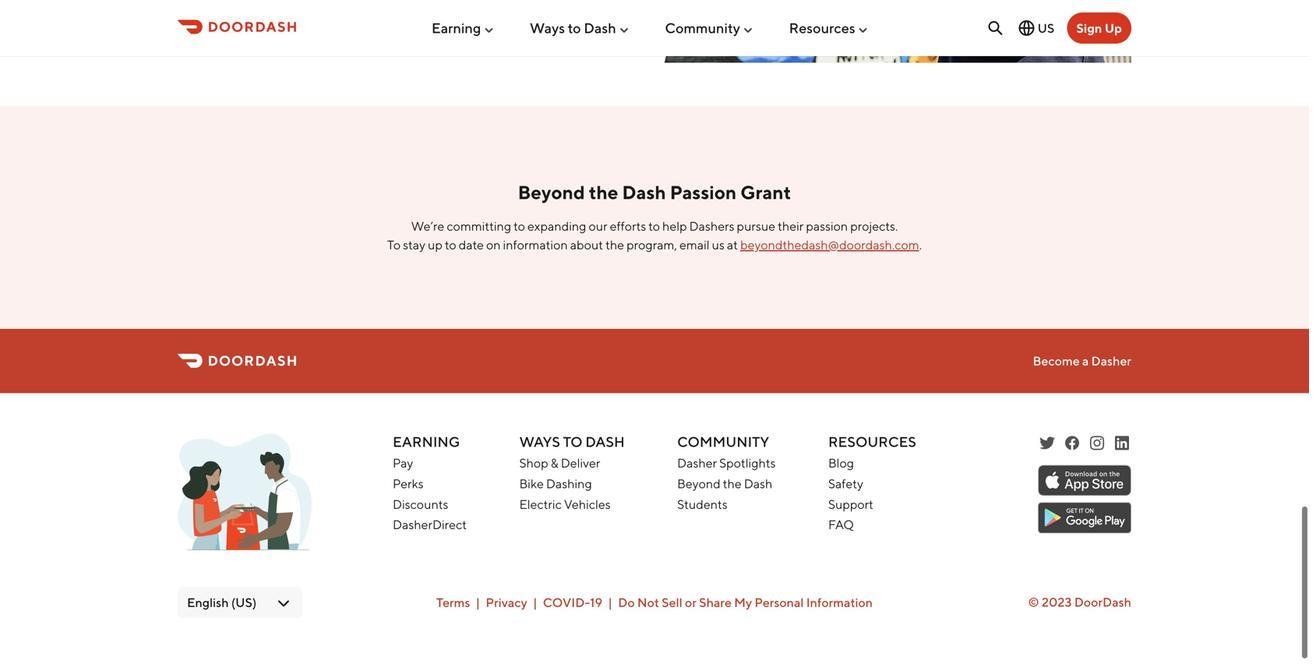 Task type: vqa. For each thing, say whether or not it's contained in the screenshot.
24/7 in Yes. Our suite of safety features are available and actively monitoring your safety during every dash, 24/7 a day. Whenever you need help, DoorDash is ready to provide it.
no



Task type: describe. For each thing, give the bounding box(es) containing it.
help
[[663, 222, 687, 237]]

vehicles
[[564, 500, 611, 515]]

resources for resources blog safety support faq
[[829, 436, 917, 453]]

not
[[638, 598, 660, 613]]

safety link
[[829, 479, 864, 494]]

twitter link
[[1038, 437, 1057, 456]]

perks link
[[393, 479, 424, 494]]

stay
[[403, 240, 426, 255]]

to inside ways to dash shop & deliver bike dashing electric vehicles
[[563, 436, 583, 453]]

dashing
[[546, 479, 592, 494]]

ways to dash
[[530, 20, 617, 36]]

doordash
[[1075, 598, 1132, 613]]

earning pay perks discounts dasherdirect
[[393, 436, 467, 535]]

do not sell or share my personal information link
[[618, 598, 873, 613]]

become
[[1033, 357, 1080, 371]]

email
[[680, 240, 710, 255]]

beyondthedash@doordash.com
[[741, 240, 920, 255]]

we're
[[411, 222, 445, 237]]

earning for earning
[[432, 20, 481, 36]]

projects.
[[851, 222, 898, 237]]

google play image
[[1038, 505, 1132, 537]]

up
[[428, 240, 443, 255]]

faq
[[829, 521, 854, 535]]

spotlights
[[720, 459, 776, 474]]

support link
[[829, 500, 874, 515]]

information
[[503, 240, 568, 255]]

blog
[[829, 459, 855, 474]]

we're committing to expanding our efforts to help dashers pursue their passion projects. to stay up to date on information about the program, email us at beyondthedash@doordash.com .
[[387, 222, 922, 255]]

expanding
[[528, 222, 587, 237]]

efforts
[[610, 222, 647, 237]]

do
[[618, 598, 635, 613]]

our
[[589, 222, 608, 237]]

0 vertical spatial dasher
[[1092, 357, 1132, 371]]

or
[[685, 598, 697, 613]]

students
[[678, 500, 728, 515]]

support
[[829, 500, 874, 515]]

dasherdirect
[[393, 521, 467, 535]]

linkedin link
[[1113, 437, 1132, 456]]

sign up button
[[1068, 12, 1132, 44]]

dash inside community dasher spotlights beyond the dash students
[[744, 479, 773, 494]]

.
[[920, 240, 922, 255]]

to
[[387, 240, 401, 255]]

the inside we're committing to expanding our efforts to help dashers pursue their passion projects. to stay up to date on information about the program, email us at beyondthedash@doordash.com .
[[606, 240, 625, 255]]

ways for ways to dash shop & deliver bike dashing electric vehicles
[[520, 436, 561, 453]]

community for community
[[665, 20, 741, 36]]

resources link
[[789, 13, 870, 43]]

privacy link
[[486, 598, 528, 613]]

grant
[[741, 184, 792, 207]]

students link
[[678, 500, 728, 515]]

about
[[570, 240, 603, 255]]

0 vertical spatial the
[[589, 184, 619, 207]]

bike dashing link
[[520, 479, 592, 494]]

electric vehicles link
[[520, 500, 611, 515]]

information
[[807, 598, 873, 613]]

app store image
[[1038, 468, 1132, 499]]

perks
[[393, 479, 424, 494]]

pay
[[393, 459, 413, 474]]

covid-19 link
[[543, 598, 603, 613]]

doordash link
[[1075, 598, 1132, 613]]

earning for earning pay perks discounts dasherdirect
[[393, 436, 460, 453]]

share
[[699, 598, 732, 613]]

terms link
[[437, 598, 470, 613]]

facebook link
[[1063, 437, 1082, 456]]

on
[[486, 240, 501, 255]]

dasherdirect link
[[393, 521, 467, 535]]

their
[[778, 222, 804, 237]]

instagram link
[[1088, 437, 1107, 456]]

resources blog safety support faq
[[829, 436, 917, 535]]

covid-
[[543, 598, 590, 613]]



Task type: locate. For each thing, give the bounding box(es) containing it.
community for community dasher spotlights beyond the dash students
[[678, 436, 770, 453]]

1 vertical spatial ways
[[520, 436, 561, 453]]

beyondthedash@doordash.com link
[[741, 240, 920, 255]]

earning link
[[432, 13, 495, 43]]

do not sell or share my personal information
[[618, 598, 873, 613]]

1 vertical spatial beyond
[[678, 479, 721, 494]]

0 vertical spatial community
[[665, 20, 741, 36]]

sign up
[[1077, 21, 1123, 35]]

bike
[[520, 479, 544, 494]]

dashers
[[690, 222, 735, 237]]

the inside community dasher spotlights beyond the dash students
[[723, 479, 742, 494]]

become a dasher link
[[1033, 357, 1132, 371]]

electric
[[520, 500, 562, 515]]

1 vertical spatial the
[[606, 240, 625, 255]]

the up 'our'
[[589, 184, 619, 207]]

community inside community dasher spotlights beyond the dash students
[[678, 436, 770, 453]]

facebook image
[[1063, 437, 1082, 456]]

up
[[1105, 21, 1123, 35]]

1 vertical spatial earning
[[393, 436, 460, 453]]

1 horizontal spatial beyond
[[678, 479, 721, 494]]

the down efforts
[[606, 240, 625, 255]]

ways
[[530, 20, 565, 36], [520, 436, 561, 453]]

0 vertical spatial beyond
[[518, 184, 585, 207]]

© 2023 doordash
[[1029, 598, 1132, 613]]

2023
[[1042, 598, 1072, 613]]

0 vertical spatial ways
[[530, 20, 565, 36]]

ways to dash link
[[530, 13, 631, 43]]

linkedin image
[[1113, 437, 1132, 456]]

discounts
[[393, 500, 449, 515]]

dash for ways to dash shop & deliver bike dashing electric vehicles
[[586, 436, 625, 453]]

©
[[1029, 598, 1040, 613]]

2 vertical spatial the
[[723, 479, 742, 494]]

&
[[551, 459, 559, 474]]

instagram image
[[1088, 437, 1107, 456]]

beyond the dash passion grant
[[518, 184, 792, 207]]

resources for resources
[[789, 20, 856, 36]]

blog link
[[829, 459, 855, 474]]

0 vertical spatial resources
[[789, 20, 856, 36]]

my
[[735, 598, 753, 613]]

beyond the dash link
[[678, 479, 773, 494]]

pay link
[[393, 459, 413, 474]]

dasher
[[1092, 357, 1132, 371], [678, 459, 717, 474]]

shop
[[520, 459, 549, 474]]

become a dasher
[[1033, 357, 1132, 371]]

covid-19
[[543, 598, 603, 613]]

dash for beyond the dash passion grant
[[622, 184, 666, 207]]

dasher spotlights link
[[678, 459, 776, 474]]

beyond up expanding
[[518, 184, 585, 207]]

beyond up the students
[[678, 479, 721, 494]]

doordash for merchants image
[[178, 437, 312, 562]]

ways to dash shop & deliver bike dashing electric vehicles
[[520, 436, 625, 515]]

safety
[[829, 479, 864, 494]]

beyond inside community dasher spotlights beyond the dash students
[[678, 479, 721, 494]]

0 vertical spatial earning
[[432, 20, 481, 36]]

resources
[[789, 20, 856, 36], [829, 436, 917, 453]]

dx beyondthedash erik2 image
[[664, 0, 1132, 66]]

ways for ways to dash
[[530, 20, 565, 36]]

us
[[1038, 21, 1055, 35]]

faq link
[[829, 521, 854, 535]]

date
[[459, 240, 484, 255]]

dash inside ways to dash shop & deliver bike dashing electric vehicles
[[586, 436, 625, 453]]

dash
[[584, 20, 617, 36], [622, 184, 666, 207], [586, 436, 625, 453], [744, 479, 773, 494]]

ways inside ways to dash "link"
[[530, 20, 565, 36]]

dash for ways to dash
[[584, 20, 617, 36]]

deliver
[[561, 459, 601, 474]]

dasher right a
[[1092, 357, 1132, 371]]

personal
[[755, 598, 804, 613]]

a
[[1083, 357, 1089, 371]]

the
[[589, 184, 619, 207], [606, 240, 625, 255], [723, 479, 742, 494]]

discounts link
[[393, 500, 449, 515]]

the down dasher spotlights link
[[723, 479, 742, 494]]

community link
[[665, 13, 755, 43]]

sign
[[1077, 21, 1103, 35]]

twitter image
[[1038, 437, 1057, 456]]

1 horizontal spatial dasher
[[1092, 357, 1132, 371]]

1 vertical spatial resources
[[829, 436, 917, 453]]

at
[[727, 240, 738, 255]]

community dasher spotlights beyond the dash students
[[678, 436, 776, 515]]

committing
[[447, 222, 512, 237]]

to
[[568, 20, 581, 36], [514, 222, 525, 237], [649, 222, 660, 237], [445, 240, 457, 255], [563, 436, 583, 453]]

0 horizontal spatial beyond
[[518, 184, 585, 207]]

1 vertical spatial community
[[678, 436, 770, 453]]

earning inside earning pay perks discounts dasherdirect
[[393, 436, 460, 453]]

dasher up the 'beyond the dash' link at the bottom
[[678, 459, 717, 474]]

dasher inside community dasher spotlights beyond the dash students
[[678, 459, 717, 474]]

shop & deliver link
[[520, 459, 601, 474]]

19
[[590, 598, 603, 613]]

terms
[[437, 598, 470, 613]]

passion
[[806, 222, 848, 237]]

us
[[712, 240, 725, 255]]

ways inside ways to dash shop & deliver bike dashing electric vehicles
[[520, 436, 561, 453]]

globe line image
[[1018, 19, 1037, 37]]

to inside "link"
[[568, 20, 581, 36]]

dash inside "link"
[[584, 20, 617, 36]]

pursue
[[737, 222, 776, 237]]

program,
[[627, 240, 677, 255]]

earning
[[432, 20, 481, 36], [393, 436, 460, 453]]

sell
[[662, 598, 683, 613]]

privacy
[[486, 598, 528, 613]]

0 horizontal spatial dasher
[[678, 459, 717, 474]]

1 vertical spatial dasher
[[678, 459, 717, 474]]



